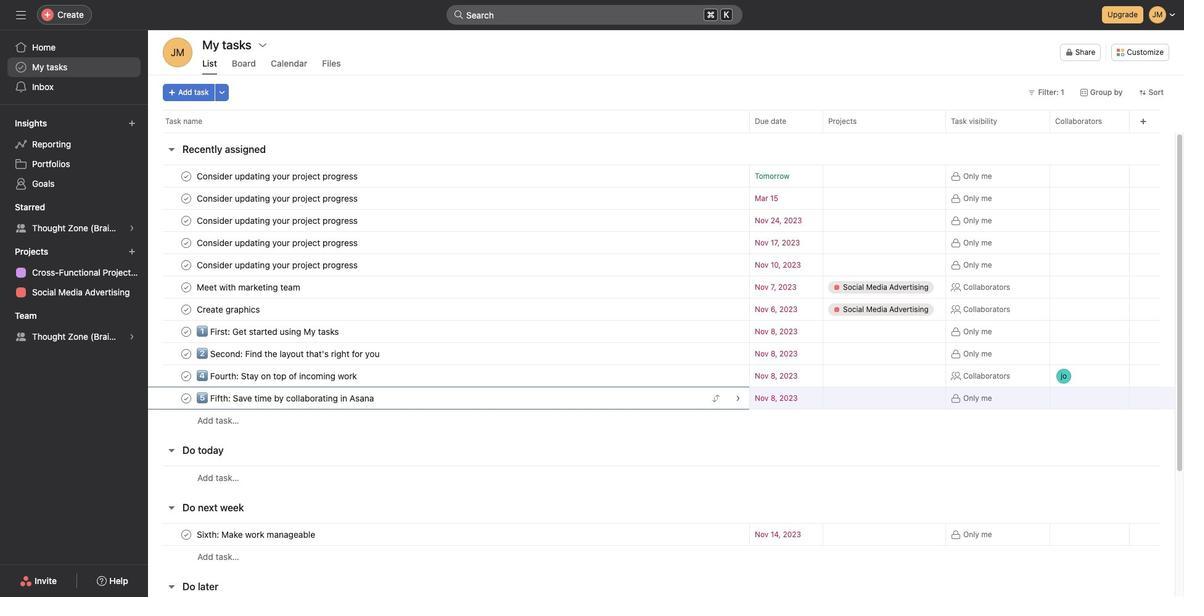 Task type: locate. For each thing, give the bounding box(es) containing it.
create graphics cell
[[148, 298, 750, 321]]

2 mark complete image from the top
[[179, 235, 194, 250]]

5 mark complete image from the top
[[179, 391, 194, 406]]

8 task name text field from the top
[[194, 528, 319, 541]]

1 task name text field from the top
[[194, 192, 362, 205]]

3 task name text field from the top
[[194, 348, 383, 360]]

0 vertical spatial mark complete checkbox
[[179, 213, 194, 228]]

1 vertical spatial mark complete checkbox
[[179, 235, 194, 250]]

task name text field for 1st mark complete option
[[194, 170, 362, 182]]

task name text field inside 1️⃣ first: get started using my tasks cell
[[194, 325, 343, 338]]

mark complete checkbox for sixth: make work manageable cell
[[179, 527, 194, 542]]

4 mark complete checkbox from the top
[[179, 280, 194, 295]]

mark complete checkbox inside 2️⃣ second: find the layout that's right for you cell
[[179, 346, 194, 361]]

mark complete image inside meet with marketing team cell
[[179, 280, 194, 295]]

3 mark complete checkbox from the top
[[179, 258, 194, 272]]

new insights image
[[128, 120, 136, 127]]

mark complete checkbox for meet with marketing team cell
[[179, 280, 194, 295]]

mark complete image
[[179, 169, 194, 184], [179, 235, 194, 250], [179, 258, 194, 272], [179, 346, 194, 361], [179, 391, 194, 406]]

1 consider updating your project progress cell from the top
[[148, 165, 750, 188]]

linked projects for consider updating your project progress cell for task name text box related to third mark complete option
[[823, 254, 947, 276]]

7 task name text field from the top
[[194, 370, 361, 382]]

Mark complete checkbox
[[179, 169, 194, 184], [179, 191, 194, 206], [179, 258, 194, 272], [179, 280, 194, 295], [179, 324, 194, 339], [179, 346, 194, 361], [179, 369, 194, 383], [179, 391, 194, 406], [179, 527, 194, 542]]

consider updating your project progress cell for seventh task name text box from the bottom of the page's linked projects for consider updating your project progress cell
[[148, 209, 750, 232]]

consider updating your project progress cell
[[148, 165, 750, 188], [148, 187, 750, 210], [148, 209, 750, 232], [148, 231, 750, 254], [148, 254, 750, 276]]

0 vertical spatial collapse task list for this group image
[[167, 144, 176, 154]]

collapse task list for this group image
[[167, 144, 176, 154], [167, 582, 176, 592]]

linked projects for consider updating your project progress cell
[[823, 165, 947, 188], [823, 187, 947, 210], [823, 209, 947, 232], [823, 231, 947, 254], [823, 254, 947, 276]]

mark complete image inside sixth: make work manageable cell
[[179, 527, 194, 542]]

mark complete checkbox inside 5️⃣ fifth: save time by collaborating in asana cell
[[179, 391, 194, 406]]

2 consider updating your project progress cell from the top
[[148, 187, 750, 210]]

task name text field for mark complete option in the 2️⃣ second: find the layout that's right for you cell
[[194, 348, 383, 360]]

2 mark complete checkbox from the top
[[179, 235, 194, 250]]

4 task name text field from the top
[[194, 259, 362, 271]]

task name text field inside 2️⃣ second: find the layout that's right for you cell
[[194, 348, 383, 360]]

show options image
[[258, 40, 268, 50]]

5 mark complete checkbox from the top
[[179, 324, 194, 339]]

1 task name text field from the top
[[194, 170, 362, 182]]

view profile settings image
[[163, 38, 193, 67]]

task name text field for mark complete option within the 1️⃣ first: get started using my tasks cell
[[194, 325, 343, 338]]

4 mark complete image from the top
[[179, 302, 194, 317]]

6 mark complete image from the top
[[179, 369, 194, 383]]

1 mark complete image from the top
[[179, 169, 194, 184]]

1 vertical spatial collapse task list for this group image
[[167, 503, 176, 513]]

mark complete image inside 2️⃣ second: find the layout that's right for you cell
[[179, 346, 194, 361]]

1 mark complete image from the top
[[179, 191, 194, 206]]

teams element
[[0, 305, 148, 349]]

mark complete checkbox for 4️⃣ fourth: stay on top of incoming work cell
[[179, 369, 194, 383]]

4 linked projects for consider updating your project progress cell from the top
[[823, 231, 947, 254]]

9 mark complete checkbox from the top
[[179, 527, 194, 542]]

8 mark complete checkbox from the top
[[179, 391, 194, 406]]

None field
[[447, 5, 743, 25]]

linked projects for consider updating your project progress cell for seventh task name text box from the bottom of the page
[[823, 209, 947, 232]]

Search tasks, projects, and more text field
[[447, 5, 743, 25]]

1 vertical spatial collapse task list for this group image
[[167, 582, 176, 592]]

mark complete image for 1st mark complete option task name text box
[[179, 169, 194, 184]]

mark complete image
[[179, 191, 194, 206], [179, 213, 194, 228], [179, 280, 194, 295], [179, 302, 194, 317], [179, 324, 194, 339], [179, 369, 194, 383], [179, 527, 194, 542]]

task name text field inside 5️⃣ fifth: save time by collaborating in asana cell
[[194, 392, 378, 404]]

0 vertical spatial collapse task list for this group image
[[167, 445, 176, 455]]

more actions image
[[218, 89, 226, 96]]

4️⃣ fourth: stay on top of incoming work cell
[[148, 365, 750, 387]]

mark complete checkbox inside meet with marketing team cell
[[179, 280, 194, 295]]

3 task name text field from the top
[[194, 237, 362, 249]]

row
[[148, 110, 1185, 133], [163, 132, 1161, 133], [148, 165, 1175, 188], [148, 187, 1175, 210], [148, 209, 1175, 232], [148, 231, 1175, 254], [148, 254, 1175, 276], [148, 276, 1175, 299], [148, 298, 1175, 321], [148, 320, 1175, 343], [148, 342, 1175, 365], [148, 364, 1175, 388], [148, 387, 1175, 410], [148, 409, 1175, 432], [148, 466, 1175, 489], [148, 523, 1175, 546], [148, 545, 1175, 568]]

2 task name text field from the top
[[194, 303, 264, 316]]

4 task name text field from the top
[[194, 392, 378, 404]]

mark complete checkbox inside sixth: make work manageable cell
[[179, 527, 194, 542]]

4 mark complete image from the top
[[179, 346, 194, 361]]

task name text field inside consider updating your project progress cell
[[194, 192, 362, 205]]

global element
[[0, 30, 148, 104]]

insights element
[[0, 112, 148, 196]]

task name text field inside 4️⃣ fourth: stay on top of incoming work cell
[[194, 370, 361, 382]]

mark complete checkbox inside 1️⃣ first: get started using my tasks cell
[[179, 324, 194, 339]]

mark complete checkbox for 5️⃣ fifth: save time by collaborating in asana cell
[[179, 391, 194, 406]]

mark complete checkbox inside create graphics cell
[[179, 302, 194, 317]]

mark complete checkbox inside 4️⃣ fourth: stay on top of incoming work cell
[[179, 369, 194, 383]]

task name text field inside sixth: make work manageable cell
[[194, 528, 319, 541]]

consider updating your project progress cell for linked projects for consider updating your project progress cell for 1st mark complete option task name text box
[[148, 165, 750, 188]]

1 linked projects for consider updating your project progress cell from the top
[[823, 165, 947, 188]]

mark complete checkbox for 1️⃣ first: get started using my tasks cell
[[179, 324, 194, 339]]

6 task name text field from the top
[[194, 325, 343, 338]]

Mark complete checkbox
[[179, 213, 194, 228], [179, 235, 194, 250], [179, 302, 194, 317]]

task name text field for mark complete option inside the 5️⃣ fifth: save time by collaborating in asana cell
[[194, 392, 378, 404]]

move tasks between sections image
[[713, 395, 720, 402]]

3 mark complete checkbox from the top
[[179, 302, 194, 317]]

mark complete image inside 4️⃣ fourth: stay on top of incoming work cell
[[179, 369, 194, 383]]

mark complete image for mark complete option in meet with marketing team cell
[[179, 280, 194, 295]]

4 consider updating your project progress cell from the top
[[148, 231, 750, 254]]

3 consider updating your project progress cell from the top
[[148, 209, 750, 232]]

task name text field inside meet with marketing team cell
[[194, 281, 304, 293]]

see details, thought zone (brainstorm space) image
[[128, 333, 136, 341]]

Task name text field
[[194, 170, 362, 182], [194, 214, 362, 227], [194, 237, 362, 249], [194, 259, 362, 271], [194, 281, 304, 293], [194, 325, 343, 338], [194, 370, 361, 382], [194, 528, 319, 541]]

3 linked projects for consider updating your project progress cell from the top
[[823, 209, 947, 232]]

see details, thought zone (brainstorm space) image
[[128, 225, 136, 232]]

1 mark complete checkbox from the top
[[179, 213, 194, 228]]

mark complete image inside create graphics cell
[[179, 302, 194, 317]]

2 vertical spatial mark complete checkbox
[[179, 302, 194, 317]]

2 task name text field from the top
[[194, 214, 362, 227]]

sixth: make work manageable cell
[[148, 523, 750, 546]]

task name text field for third mark complete option
[[194, 259, 362, 271]]

3 mark complete image from the top
[[179, 280, 194, 295]]

Task name text field
[[194, 192, 362, 205], [194, 303, 264, 316], [194, 348, 383, 360], [194, 392, 378, 404]]

1️⃣ first: get started using my tasks cell
[[148, 320, 750, 343]]

details image
[[735, 395, 742, 402]]

5 mark complete image from the top
[[179, 324, 194, 339]]

6 mark complete checkbox from the top
[[179, 346, 194, 361]]

2 collapse task list for this group image from the top
[[167, 582, 176, 592]]

mark complete image for mark complete option within 4️⃣ fourth: stay on top of incoming work cell
[[179, 369, 194, 383]]

3 mark complete image from the top
[[179, 258, 194, 272]]

task name text field for mark complete option within 4️⃣ fourth: stay on top of incoming work cell
[[194, 370, 361, 382]]

mark complete checkbox for seventh task name text box from the bottom of the page
[[179, 213, 194, 228]]

add collaborators image
[[1111, 393, 1121, 403]]

collapse task list for this group image
[[167, 445, 176, 455], [167, 503, 176, 513]]

new project or portfolio image
[[128, 248, 136, 255]]

7 mark complete image from the top
[[179, 527, 194, 542]]

5 linked projects for consider updating your project progress cell from the top
[[823, 254, 947, 276]]

5 task name text field from the top
[[194, 281, 304, 293]]

consider updating your project progress cell for second linked projects for consider updating your project progress cell from the top of the the header recently assigned tree grid
[[148, 187, 750, 210]]

7 mark complete checkbox from the top
[[179, 369, 194, 383]]

1 collapse task list for this group image from the top
[[167, 144, 176, 154]]

consider updating your project progress cell for linked projects for consider updating your project progress cell for task name text box related to third mark complete option
[[148, 254, 750, 276]]

1 mark complete checkbox from the top
[[179, 169, 194, 184]]

mark complete checkbox for 2️⃣ second: find the layout that's right for you cell
[[179, 346, 194, 361]]

mark complete image inside 1️⃣ first: get started using my tasks cell
[[179, 324, 194, 339]]

5 consider updating your project progress cell from the top
[[148, 254, 750, 276]]



Task type: describe. For each thing, give the bounding box(es) containing it.
5️⃣ fifth: save time by collaborating in asana cell
[[148, 387, 750, 410]]

mark complete image for 3rd task name text box from the top of the page
[[179, 235, 194, 250]]

projects element
[[0, 241, 148, 305]]

header recently assigned tree grid
[[148, 165, 1175, 432]]

task name text field inside create graphics cell
[[194, 303, 264, 316]]

starred element
[[0, 196, 148, 241]]

2️⃣ second: find the layout that's right for you cell
[[148, 342, 750, 365]]

mark complete image for mark complete option within the 1️⃣ first: get started using my tasks cell
[[179, 324, 194, 339]]

mark complete image for mark complete option in the sixth: make work manageable cell
[[179, 527, 194, 542]]

2 mark complete checkbox from the top
[[179, 191, 194, 206]]

linked projects for sixth: make work manageable cell
[[823, 523, 947, 546]]

linked projects for consider updating your project progress cell for 1st mark complete option task name text box
[[823, 165, 947, 188]]

mark complete image for task name text box related to third mark complete option
[[179, 258, 194, 272]]

linked projects for 2️⃣ second: find the layout that's right for you cell
[[823, 342, 947, 365]]

task name text field for second mark complete option from the top of the page
[[194, 192, 362, 205]]

add field image
[[1140, 118, 1148, 125]]

mark complete checkbox for 3rd task name text box from the top of the page
[[179, 235, 194, 250]]

hide sidebar image
[[16, 10, 26, 20]]

2 collapse task list for this group image from the top
[[167, 503, 176, 513]]

1 collapse task list for this group image from the top
[[167, 445, 176, 455]]

mark complete checkbox for task name text field within the create graphics cell
[[179, 302, 194, 317]]

linked projects for 1️⃣ first: get started using my tasks cell
[[823, 320, 947, 343]]

2 linked projects for consider updating your project progress cell from the top
[[823, 187, 947, 210]]

linked projects for consider updating your project progress cell for 3rd task name text box from the top of the page
[[823, 231, 947, 254]]

2 mark complete image from the top
[[179, 213, 194, 228]]

consider updating your project progress cell for linked projects for consider updating your project progress cell related to 3rd task name text box from the top of the page
[[148, 231, 750, 254]]

header do next week tree grid
[[148, 523, 1175, 568]]

mark complete image for second mark complete option from the top of the page
[[179, 191, 194, 206]]

prominent image
[[454, 10, 464, 20]]

linked projects for 4️⃣ fourth: stay on top of incoming work cell
[[823, 365, 947, 387]]

meet with marketing team cell
[[148, 276, 750, 299]]

task name text field for mark complete option in the sixth: make work manageable cell
[[194, 528, 319, 541]]

task name text field for mark complete option in meet with marketing team cell
[[194, 281, 304, 293]]



Task type: vqa. For each thing, say whether or not it's contained in the screenshot.
It's time to update your goal(s) 'cell'
no



